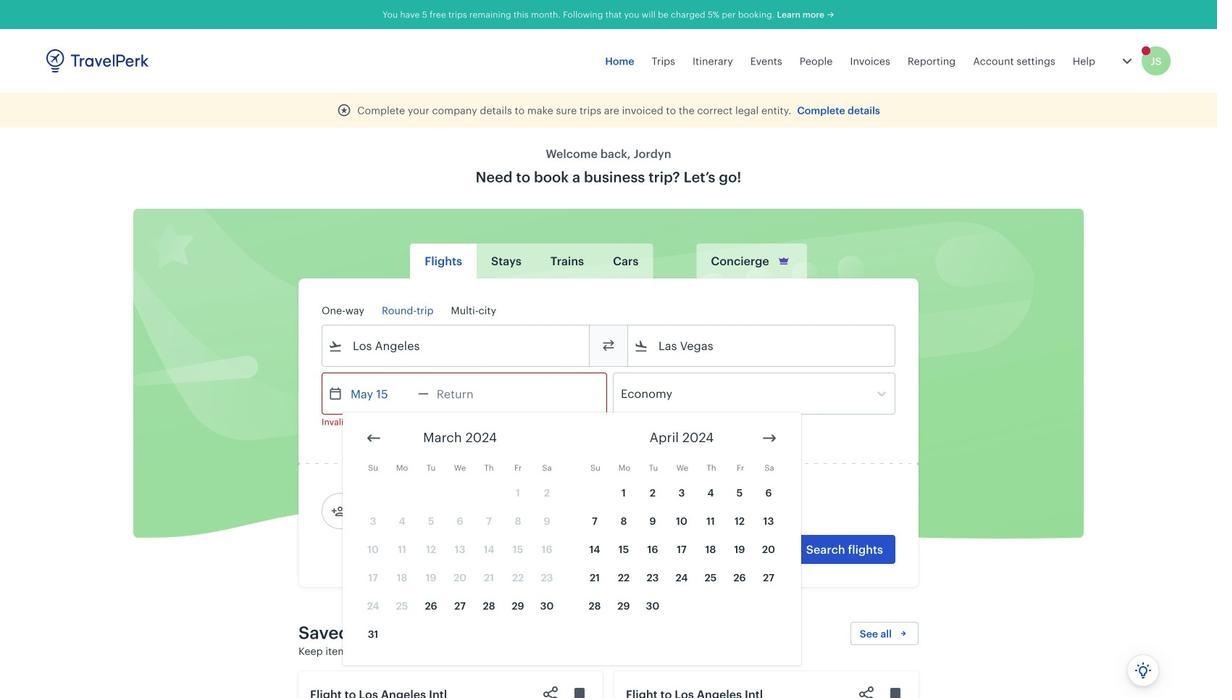 Task type: describe. For each thing, give the bounding box(es) containing it.
From search field
[[343, 334, 570, 357]]

To search field
[[649, 334, 876, 357]]

Depart text field
[[343, 373, 418, 414]]

Add first traveler search field
[[346, 499, 497, 523]]



Task type: vqa. For each thing, say whether or not it's contained in the screenshot.
To search field
yes



Task type: locate. For each thing, give the bounding box(es) containing it.
move backward to switch to the previous month. image
[[365, 429, 383, 447]]

calendar application
[[343, 412, 1218, 665]]

Return text field
[[429, 373, 504, 414]]

move forward to switch to the next month. image
[[761, 429, 778, 447]]



